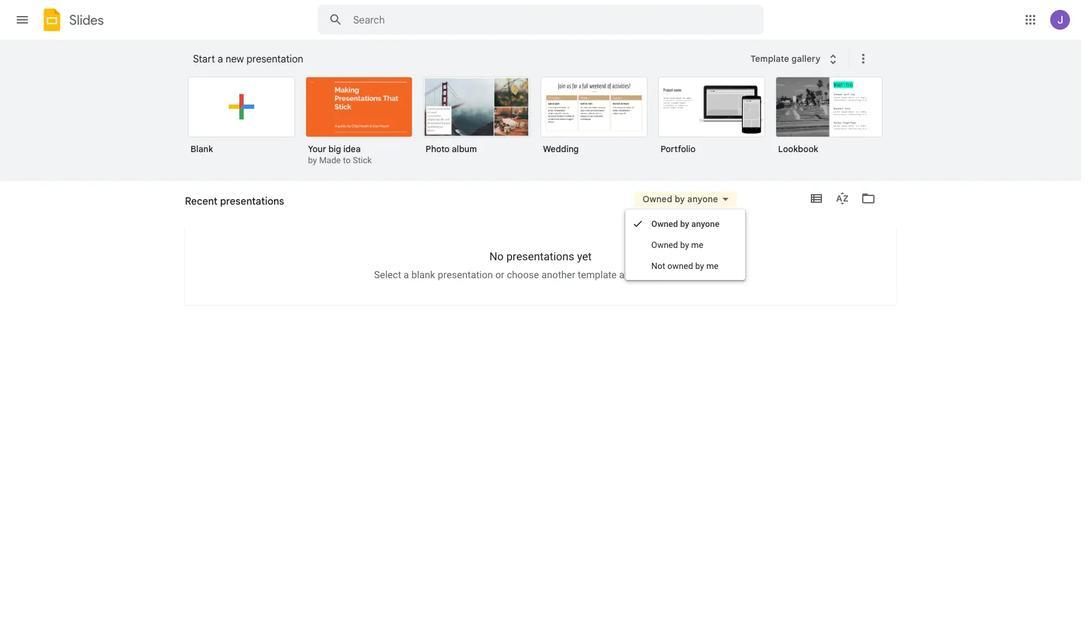 Task type: vqa. For each thing, say whether or not it's contained in the screenshot.
the rightmost presentation
yes



Task type: describe. For each thing, give the bounding box(es) containing it.
wedding option
[[541, 77, 648, 163]]

slides
[[69, 11, 104, 28]]

anyone inside popup button
[[687, 194, 718, 205]]

wedding
[[543, 143, 579, 155]]

no presentations yet select a blank presentation or choose another template above to get started
[[374, 250, 707, 281]]

blank
[[411, 269, 435, 281]]

no
[[489, 250, 504, 263]]

above
[[619, 269, 646, 281]]

2 vertical spatial owned
[[651, 240, 678, 250]]

photo album option
[[423, 77, 530, 163]]

gallery
[[792, 53, 821, 64]]

started
[[676, 269, 707, 281]]

owned by anyone button
[[635, 192, 737, 207]]

recent presentations heading
[[185, 181, 284, 221]]

not
[[651, 261, 665, 271]]

portfolio option
[[658, 77, 765, 163]]

by inside popup button
[[675, 194, 685, 205]]

template
[[751, 53, 789, 64]]

menu containing owned by anyone
[[625, 210, 745, 280]]

stick
[[353, 155, 372, 165]]

your big idea option
[[306, 77, 413, 167]]

get
[[659, 269, 673, 281]]

big
[[328, 143, 341, 155]]

owned by anyone inside menu
[[651, 219, 719, 229]]

search image
[[323, 7, 348, 32]]

main menu image
[[15, 12, 30, 27]]

lookbook
[[778, 143, 818, 155]]

made to stick link
[[319, 155, 372, 165]]

no presentations yet region
[[185, 250, 896, 281]]

2 recent from the top
[[185, 200, 213, 212]]

owned
[[667, 261, 693, 271]]

template gallery
[[751, 53, 821, 64]]

photo
[[426, 143, 450, 155]]



Task type: locate. For each thing, give the bounding box(es) containing it.
anyone up owned by me
[[687, 194, 718, 205]]

your big idea by made to stick
[[308, 143, 372, 165]]

blank option
[[188, 77, 295, 163]]

not owned by me
[[651, 261, 718, 271]]

a inside no presentations yet select a blank presentation or choose another template above to get started
[[404, 269, 409, 281]]

1 vertical spatial a
[[404, 269, 409, 281]]

owned inside popup button
[[643, 194, 672, 205]]

list box containing blank
[[188, 74, 899, 182]]

None search field
[[318, 5, 763, 35]]

or
[[495, 269, 504, 281]]

recent
[[185, 195, 217, 208], [185, 200, 213, 212]]

presentations inside no presentations yet select a blank presentation or choose another template above to get started
[[506, 250, 574, 263]]

anyone
[[687, 194, 718, 205], [691, 219, 719, 229]]

start a new presentation
[[193, 53, 303, 66]]

Search bar text field
[[353, 14, 732, 27]]

slides link
[[40, 7, 104, 35]]

album
[[452, 143, 477, 155]]

1 vertical spatial owned by anyone
[[651, 219, 719, 229]]

yet
[[577, 250, 592, 263]]

1 recent from the top
[[185, 195, 217, 208]]

0 vertical spatial me
[[691, 240, 703, 250]]

0 horizontal spatial to
[[343, 155, 351, 165]]

1 horizontal spatial presentation
[[438, 269, 493, 281]]

0 vertical spatial to
[[343, 155, 351, 165]]

template gallery button
[[742, 48, 848, 70]]

0 horizontal spatial a
[[218, 53, 223, 66]]

blank
[[191, 143, 213, 155]]

me up not owned by me
[[691, 240, 703, 250]]

a left new
[[218, 53, 223, 66]]

1 recent presentations from the top
[[185, 195, 284, 208]]

1 vertical spatial anyone
[[691, 219, 719, 229]]

to inside no presentations yet select a blank presentation or choose another template above to get started
[[648, 269, 657, 281]]

idea
[[343, 143, 361, 155]]

select
[[374, 269, 401, 281]]

0 vertical spatial owned
[[643, 194, 672, 205]]

presentation right new
[[246, 53, 303, 66]]

to down idea
[[343, 155, 351, 165]]

new
[[226, 53, 244, 66]]

me right owned
[[706, 261, 718, 271]]

presentation left or
[[438, 269, 493, 281]]

0 horizontal spatial presentation
[[246, 53, 303, 66]]

0 vertical spatial owned by anyone
[[643, 194, 718, 205]]

menu
[[625, 210, 745, 280]]

owned by anyone inside popup button
[[643, 194, 718, 205]]

me
[[691, 240, 703, 250], [706, 261, 718, 271]]

owned
[[643, 194, 672, 205], [651, 219, 678, 229], [651, 240, 678, 250]]

1 horizontal spatial a
[[404, 269, 409, 281]]

anyone down owned by anyone popup button
[[691, 219, 719, 229]]

1 vertical spatial owned
[[651, 219, 678, 229]]

presentation inside no presentations yet select a blank presentation or choose another template above to get started
[[438, 269, 493, 281]]

lookbook option
[[776, 77, 883, 163]]

a
[[218, 53, 223, 66], [404, 269, 409, 281]]

photo album
[[426, 143, 477, 155]]

portfolio
[[661, 143, 696, 155]]

to
[[343, 155, 351, 165], [648, 269, 657, 281]]

presentations
[[220, 195, 284, 208], [216, 200, 272, 212], [506, 250, 574, 263]]

1 vertical spatial presentation
[[438, 269, 493, 281]]

more actions. image
[[853, 51, 871, 66]]

made
[[319, 155, 341, 165]]

start a new presentation heading
[[193, 40, 742, 79]]

1 horizontal spatial to
[[648, 269, 657, 281]]

2 recent presentations from the top
[[185, 200, 272, 212]]

1 horizontal spatial me
[[706, 261, 718, 271]]

list box
[[188, 74, 899, 182]]

0 horizontal spatial me
[[691, 240, 703, 250]]

by inside your big idea by made to stick
[[308, 155, 317, 165]]

to inside your big idea by made to stick
[[343, 155, 351, 165]]

your
[[308, 143, 326, 155]]

owned by me
[[651, 240, 703, 250]]

presentation inside 'heading'
[[246, 53, 303, 66]]

choose
[[507, 269, 539, 281]]

by
[[308, 155, 317, 165], [675, 194, 685, 205], [680, 219, 689, 229], [680, 240, 689, 250], [695, 261, 704, 271]]

owned by anyone
[[643, 194, 718, 205], [651, 219, 719, 229]]

0 vertical spatial presentation
[[246, 53, 303, 66]]

anyone inside menu
[[691, 219, 719, 229]]

presentations inside heading
[[220, 195, 284, 208]]

0 vertical spatial a
[[218, 53, 223, 66]]

presentation
[[246, 53, 303, 66], [438, 269, 493, 281]]

another
[[542, 269, 575, 281]]

to left get
[[648, 269, 657, 281]]

1 vertical spatial me
[[706, 261, 718, 271]]

1 vertical spatial to
[[648, 269, 657, 281]]

start
[[193, 53, 215, 66]]

a left blank
[[404, 269, 409, 281]]

recent presentations
[[185, 195, 284, 208], [185, 200, 272, 212]]

a inside 'heading'
[[218, 53, 223, 66]]

template
[[578, 269, 617, 281]]

recent inside heading
[[185, 195, 217, 208]]

0 vertical spatial anyone
[[687, 194, 718, 205]]



